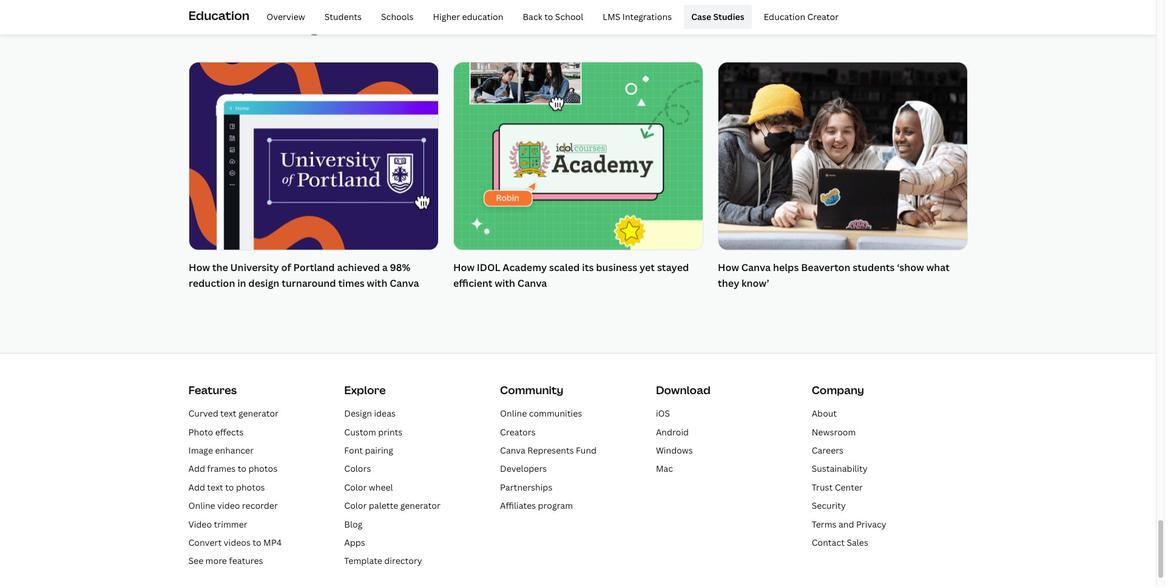 Task type: locate. For each thing, give the bounding box(es) containing it.
represents
[[528, 445, 574, 457]]

canva inside the how idol academy scaled its business yet stayed efficient with canva
[[517, 276, 547, 290]]

custom prints
[[344, 427, 403, 438]]

0 vertical spatial generator
[[239, 408, 279, 420]]

0 vertical spatial text
[[220, 408, 236, 420]]

what
[[927, 261, 950, 274]]

trimmer
[[214, 519, 247, 530]]

2 horizontal spatial how
[[718, 261, 739, 274]]

canva down 98%
[[390, 276, 419, 290]]

0 horizontal spatial how
[[189, 261, 210, 274]]

about
[[812, 408, 837, 420]]

how inside the how idol academy scaled its business yet stayed efficient with canva
[[453, 261, 474, 274]]

online for online communities
[[500, 408, 527, 420]]

terms
[[812, 519, 837, 530]]

integrations
[[623, 11, 672, 22]]

1 with from the left
[[367, 276, 387, 290]]

see left more
[[189, 556, 204, 567]]

to up video
[[225, 482, 234, 493]]

curved text generator link
[[189, 408, 279, 420]]

0 horizontal spatial with
[[367, 276, 387, 290]]

1 horizontal spatial online
[[500, 408, 527, 420]]

case
[[917, 24, 936, 36]]

lms
[[603, 11, 621, 22]]

contact
[[812, 537, 845, 549]]

careers link
[[812, 445, 844, 457]]

blog link
[[344, 519, 363, 530]]

1 horizontal spatial generator
[[401, 500, 441, 512]]

to for convert videos to mp4
[[253, 537, 261, 549]]

add down image
[[189, 463, 205, 475]]

text
[[220, 408, 236, 420], [207, 482, 223, 493]]

times
[[338, 276, 364, 290]]

0 horizontal spatial education
[[189, 7, 250, 24]]

1 vertical spatial color
[[344, 500, 367, 512]]

the
[[212, 261, 228, 274]]

1 color from the top
[[344, 482, 367, 493]]

0 vertical spatial color
[[344, 482, 367, 493]]

idol
[[477, 261, 500, 274]]

see for see more features
[[189, 556, 204, 567]]

program
[[538, 500, 573, 512]]

2 with from the left
[[495, 276, 515, 290]]

photos for add frames to photos
[[249, 463, 278, 475]]

color palette generator link
[[344, 500, 441, 512]]

schools link
[[374, 5, 421, 29]]

1 vertical spatial generator
[[401, 500, 441, 512]]

video trimmer link
[[189, 519, 247, 530]]

canva up know'
[[741, 261, 771, 274]]

1 vertical spatial add
[[189, 482, 205, 493]]

generator
[[239, 408, 279, 420], [401, 500, 441, 512]]

1 how from the left
[[189, 261, 210, 274]]

lms integrations
[[603, 11, 672, 22]]

higher education link
[[426, 5, 511, 29]]

0 vertical spatial photos
[[249, 463, 278, 475]]

0 vertical spatial see
[[888, 24, 903, 36]]

how for how canva helps beaverton students 'show what they know'
[[718, 261, 739, 274]]

canva represents fund link
[[500, 445, 597, 457]]

to down enhancer
[[238, 463, 247, 475]]

how idol academy scaled its business yet stayed efficient with canva
[[453, 261, 689, 290]]

menu bar
[[255, 5, 846, 29]]

color up the blog
[[344, 500, 367, 512]]

in
[[237, 276, 246, 290]]

education for education creator
[[764, 11, 806, 22]]

careers
[[812, 445, 844, 457]]

color for color wheel
[[344, 482, 367, 493]]

photos for add text to photos
[[236, 482, 265, 493]]

convert
[[189, 537, 222, 549]]

see for see all case studies
[[888, 24, 903, 36]]

2 how from the left
[[453, 261, 474, 274]]

add frames to photos link
[[189, 463, 278, 475]]

partnerships
[[500, 482, 553, 493]]

features
[[229, 556, 263, 567]]

online video recorder link
[[189, 500, 278, 512]]

with
[[367, 276, 387, 290], [495, 276, 515, 290]]

how up efficient
[[453, 261, 474, 274]]

center
[[835, 482, 863, 493]]

colors
[[344, 463, 371, 475]]

education
[[462, 11, 504, 22]]

color down colors link
[[344, 482, 367, 493]]

generator up effects
[[239, 408, 279, 420]]

to left mp4
[[253, 537, 261, 549]]

online up "creators"
[[500, 408, 527, 420]]

how idol academy scaled its business yet stayed efficient with canva link
[[453, 62, 703, 294]]

add text to photos
[[189, 482, 265, 493]]

generator right palette
[[401, 500, 441, 512]]

mp4
[[264, 537, 282, 549]]

how the university of portland achieved a 98% reduction in design turnaround times with canva link
[[189, 62, 439, 294]]

case studies link
[[684, 5, 752, 29]]

community
[[500, 383, 564, 398]]

trust
[[812, 482, 833, 493]]

with down idol
[[495, 276, 515, 290]]

custom
[[344, 427, 376, 438]]

add frames to photos
[[189, 463, 278, 475]]

contact sales
[[812, 537, 869, 549]]

frames
[[207, 463, 236, 475]]

0 horizontal spatial see
[[189, 556, 204, 567]]

1 horizontal spatial with
[[495, 276, 515, 290]]

how inside how canva helps beaverton students 'show what they know'
[[718, 261, 739, 274]]

color
[[344, 482, 367, 493], [344, 500, 367, 512]]

text up effects
[[220, 408, 236, 420]]

0 horizontal spatial generator
[[239, 408, 279, 420]]

generator for color palette generator
[[401, 500, 441, 512]]

sales
[[847, 537, 869, 549]]

canva down academy
[[517, 276, 547, 290]]

0 vertical spatial add
[[189, 463, 205, 475]]

how for how the university of portland achieved a 98% reduction in design turnaround times with canva
[[189, 261, 210, 274]]

its
[[582, 261, 594, 274]]

palette
[[369, 500, 398, 512]]

2 color from the top
[[344, 500, 367, 512]]

2 add from the top
[[189, 482, 205, 493]]

photos down enhancer
[[249, 463, 278, 475]]

how
[[189, 261, 210, 274], [453, 261, 474, 274], [718, 261, 739, 274]]

online up video
[[189, 500, 215, 512]]

add up video
[[189, 482, 205, 493]]

text down the frames
[[207, 482, 223, 493]]

1 horizontal spatial education
[[764, 11, 806, 22]]

how inside how the university of portland achieved a 98% reduction in design turnaround times with canva
[[189, 261, 210, 274]]

1 vertical spatial text
[[207, 482, 223, 493]]

1 vertical spatial see
[[189, 556, 204, 567]]

explore
[[344, 383, 386, 398]]

1 vertical spatial photos
[[236, 482, 265, 493]]

3 how from the left
[[718, 261, 739, 274]]

template directory
[[344, 556, 422, 567]]

overview link
[[259, 5, 312, 29]]

how up they
[[718, 261, 739, 274]]

education inside 'link'
[[764, 11, 806, 22]]

design
[[248, 276, 279, 290]]

apps
[[344, 537, 365, 549]]

1 add from the top
[[189, 463, 205, 475]]

apps link
[[344, 537, 365, 549]]

prints
[[378, 427, 403, 438]]

canva inside how canva helps beaverton students 'show what they know'
[[741, 261, 771, 274]]

developers
[[500, 463, 547, 475]]

students link
[[317, 5, 369, 29]]

online
[[500, 408, 527, 420], [189, 500, 215, 512]]

image
[[189, 445, 213, 457]]

1 horizontal spatial see
[[888, 24, 903, 36]]

photos up recorder
[[236, 482, 265, 493]]

text for add
[[207, 482, 223, 493]]

canva inside how the university of portland achieved a 98% reduction in design turnaround times with canva
[[390, 276, 419, 290]]

0 horizontal spatial online
[[189, 500, 215, 512]]

see left all
[[888, 24, 903, 36]]

security link
[[812, 500, 846, 512]]

1 horizontal spatial how
[[453, 261, 474, 274]]

trust center
[[812, 482, 863, 493]]

how up reduction
[[189, 261, 210, 274]]

0 vertical spatial online
[[500, 408, 527, 420]]

with down a
[[367, 276, 387, 290]]

convert videos to mp4
[[189, 537, 282, 549]]

more
[[206, 556, 227, 567]]

1 vertical spatial online
[[189, 500, 215, 512]]



Task type: describe. For each thing, give the bounding box(es) containing it.
menu bar containing overview
[[255, 5, 846, 29]]

online for online video recorder
[[189, 500, 215, 512]]

back to school link
[[516, 5, 591, 29]]

students
[[325, 11, 362, 22]]

yet
[[640, 261, 655, 274]]

blog
[[344, 519, 363, 530]]

to for add frames to photos
[[238, 463, 247, 475]]

of
[[281, 261, 291, 274]]

pairing
[[365, 445, 393, 457]]

affiliates program
[[500, 500, 573, 512]]

recorder
[[242, 500, 278, 512]]

photo
[[189, 427, 213, 438]]

helps
[[773, 261, 799, 274]]

download
[[656, 383, 711, 398]]

curved text generator
[[189, 408, 279, 420]]

about link
[[812, 408, 837, 420]]

portland
[[293, 261, 335, 274]]

text for curved
[[220, 408, 236, 420]]

font
[[344, 445, 363, 457]]

creator
[[808, 11, 839, 22]]

see more features link
[[189, 556, 263, 567]]

achieved
[[337, 261, 380, 274]]

students
[[853, 261, 895, 274]]

color palette generator
[[344, 500, 441, 512]]

with inside the how idol academy scaled its business yet stayed efficient with canva
[[495, 276, 515, 290]]

newsroom
[[812, 427, 856, 438]]

more reading
[[189, 12, 320, 38]]

ios link
[[656, 408, 670, 420]]

mac
[[656, 463, 673, 475]]

98%
[[390, 261, 410, 274]]

more
[[189, 12, 239, 38]]

to for add text to photos
[[225, 482, 234, 493]]

see all case studies link
[[888, 24, 968, 36]]

design ideas link
[[344, 408, 396, 420]]

'show
[[897, 261, 924, 274]]

features
[[189, 383, 237, 398]]

communities
[[529, 408, 582, 420]]

online communities
[[500, 408, 582, 420]]

education creator link
[[757, 5, 846, 29]]

canva down creators link
[[500, 445, 526, 457]]

colors link
[[344, 463, 371, 475]]

template directory link
[[344, 556, 422, 567]]

enhancer
[[215, 445, 254, 457]]

privacy
[[857, 519, 887, 530]]

schools
[[381, 11, 414, 22]]

university
[[230, 261, 279, 274]]

color for color palette generator
[[344, 500, 367, 512]]

contact sales link
[[812, 537, 869, 549]]

ios
[[656, 408, 670, 420]]

affiliates
[[500, 500, 536, 512]]

affiliates program link
[[500, 500, 573, 512]]

add for add text to photos
[[189, 482, 205, 493]]

effects
[[215, 427, 244, 438]]

how canva helps beaverton students 'show what they know'
[[718, 261, 950, 290]]

see all case studies
[[888, 24, 968, 36]]

reading
[[243, 12, 320, 38]]

studies
[[938, 24, 968, 36]]

scaled
[[549, 261, 580, 274]]

generator for curved text generator
[[239, 408, 279, 420]]

education creator
[[764, 11, 839, 22]]

video
[[189, 519, 212, 530]]

design ideas
[[344, 408, 396, 420]]

font pairing
[[344, 445, 393, 457]]

online video recorder
[[189, 500, 278, 512]]

education for education
[[189, 7, 250, 24]]

higher
[[433, 11, 460, 22]]

curved
[[189, 408, 218, 420]]

font pairing link
[[344, 445, 393, 457]]

mac link
[[656, 463, 673, 475]]

image enhancer
[[189, 445, 254, 457]]

custom prints link
[[344, 427, 403, 438]]

company
[[812, 383, 865, 398]]

school
[[555, 11, 584, 22]]

videos
[[224, 537, 251, 549]]

terms and privacy
[[812, 519, 887, 530]]

know'
[[742, 276, 769, 290]]

android link
[[656, 427, 689, 438]]

color wheel link
[[344, 482, 393, 493]]

case studies
[[692, 11, 745, 22]]

how for how idol academy scaled its business yet stayed efficient with canva
[[453, 261, 474, 274]]

newsroom link
[[812, 427, 856, 438]]

case
[[692, 11, 712, 22]]

wheel
[[369, 482, 393, 493]]

add for add frames to photos
[[189, 463, 205, 475]]

ideas
[[374, 408, 396, 420]]

video trimmer
[[189, 519, 247, 530]]

with inside how the university of portland achieved a 98% reduction in design turnaround times with canva
[[367, 276, 387, 290]]

and
[[839, 519, 855, 530]]

lms integrations link
[[596, 5, 679, 29]]

creators link
[[500, 427, 536, 438]]

to right back
[[545, 11, 553, 22]]

sustainability link
[[812, 463, 868, 475]]

they
[[718, 276, 739, 290]]



Task type: vqa. For each thing, say whether or not it's contained in the screenshot.
Navy And White Modern Project Management Presentation image at the left
no



